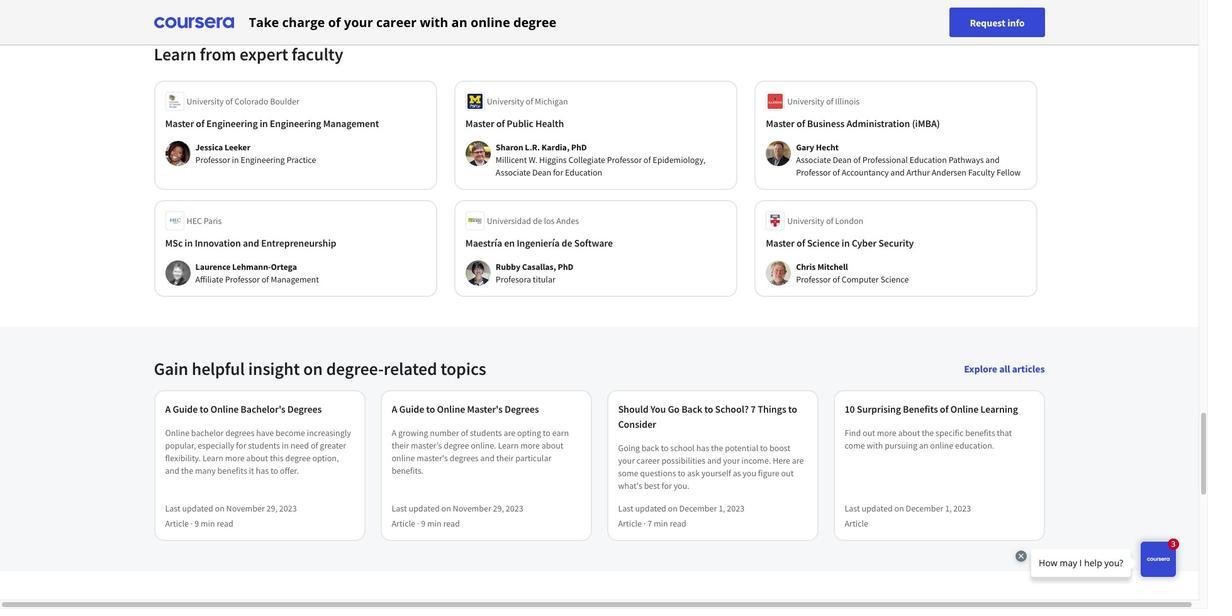 Task type: locate. For each thing, give the bounding box(es) containing it.
article
[[165, 518, 189, 529], [392, 518, 415, 529], [618, 518, 642, 529], [845, 518, 868, 529]]

0 vertical spatial are
[[504, 427, 515, 439]]

are left "opting"
[[504, 427, 515, 439]]

1 horizontal spatial for
[[553, 167, 563, 178]]

in down leeker at the top left of page
[[232, 154, 239, 165]]

university up business
[[787, 96, 824, 107]]

their down growing
[[392, 440, 409, 451]]

this
[[270, 452, 283, 464]]

1 horizontal spatial associate
[[796, 154, 831, 165]]

· inside 'last updated on december 1, 2023 article · 7 min read'
[[644, 518, 646, 529]]

2 degrees from the left
[[505, 403, 539, 415]]

professor inside laurence lehmann-ortega affiliate professor of management
[[225, 274, 260, 285]]

in inside the msc in innovation and entrepreneurship link
[[185, 237, 193, 249]]

1 2023 from the left
[[279, 503, 297, 514]]

1, inside the last updated on december 1, 2023 article
[[945, 503, 952, 514]]

in inside online bachelor degrees have become increasingly popular, especially for students in need of greater flexibility. learn more about this degree option, and the many benefits it has to offer.
[[282, 440, 289, 451]]

helpful
[[192, 357, 245, 380]]

read for to
[[670, 518, 686, 529]]

0 vertical spatial has
[[696, 442, 709, 454]]

degrees for a guide to online bachelor's degrees
[[287, 403, 322, 415]]

2 horizontal spatial online
[[930, 440, 953, 451]]

learn inside a growing number of students are opting to earn their master's degree online. learn more about online master's degrees and their particular benefits.
[[498, 440, 519, 451]]

· for a guide to online master's degrees
[[417, 518, 419, 529]]

your up some
[[618, 455, 635, 466]]

1 vertical spatial education
[[565, 167, 602, 178]]

· for a guide to online bachelor's degrees
[[191, 518, 193, 529]]

education
[[910, 154, 947, 165], [565, 167, 602, 178]]

1 vertical spatial career
[[637, 455, 660, 466]]

faculty
[[292, 43, 343, 65]]

4 article from the left
[[845, 518, 868, 529]]

last for should you go back to school? 7 things to consider
[[618, 503, 633, 514]]

last updated on december 1, 2023 article
[[845, 503, 971, 529]]

1 november from the left
[[226, 503, 265, 514]]

professor inside sharon l.r. kardia, phd millicent w. higgins collegiate professor of epidemiology, associate dean for education
[[607, 154, 642, 165]]

1 horizontal spatial learn
[[203, 452, 223, 464]]

your right charge at the top left of page
[[344, 14, 373, 31]]

learn
[[154, 43, 196, 65], [498, 440, 519, 451], [203, 452, 223, 464]]

phd up collegiate
[[571, 142, 587, 153]]

updated inside 'last updated on december 1, 2023 article · 7 min read'
[[635, 503, 666, 514]]

1 1, from the left
[[719, 503, 725, 514]]

benefits left it
[[217, 465, 247, 476]]

come
[[845, 440, 865, 451]]

2 vertical spatial degree
[[285, 452, 311, 464]]

a guide to online bachelor's degrees
[[165, 403, 322, 415]]

benefits
[[903, 403, 938, 415]]

2 november from the left
[[453, 503, 491, 514]]

out inside find out more about the specific benefits that come with pursuing an online education.
[[863, 427, 875, 439]]

de down the andes
[[562, 237, 572, 249]]

1 vertical spatial science
[[881, 274, 909, 285]]

benefits inside online bachelor degrees have become increasingly popular, especially for students in need of greater flexibility. learn more about this degree option, and the many benefits it has to offer.
[[217, 465, 247, 476]]

of up the chris
[[797, 237, 805, 249]]

0 horizontal spatial 1,
[[719, 503, 725, 514]]

associate down gary
[[796, 154, 831, 165]]

1 horizontal spatial management
[[323, 117, 379, 130]]

read inside 'last updated on december 1, 2023 article · 7 min read'
[[670, 518, 686, 529]]

article inside the last updated on december 1, 2023 article
[[845, 518, 868, 529]]

science inside the chris mitchell professor of computer science
[[881, 274, 909, 285]]

next testimonial element
[[999, 0, 1030, 174]]

science down university of london
[[807, 237, 840, 249]]

professor down jessica
[[195, 154, 230, 165]]

0 horizontal spatial dean
[[532, 167, 551, 178]]

1 vertical spatial more
[[520, 440, 540, 451]]

in down the colorado
[[260, 117, 268, 130]]

2 read from the left
[[443, 518, 460, 529]]

0 vertical spatial associate
[[796, 154, 831, 165]]

7 inside 'last updated on december 1, 2023 article · 7 min read'
[[648, 518, 652, 529]]

1 vertical spatial the
[[711, 442, 723, 454]]

1 updated from the left
[[182, 503, 213, 514]]

0 horizontal spatial more
[[225, 452, 244, 464]]

1 horizontal spatial 9
[[421, 518, 425, 529]]

2 29, from the left
[[493, 503, 504, 514]]

management inside laurence lehmann-ortega affiliate professor of management
[[271, 274, 319, 285]]

3 last from the left
[[618, 503, 633, 514]]

2023 inside the last updated on december 1, 2023 article
[[953, 503, 971, 514]]

master of public health link
[[465, 116, 726, 131]]

more up pursuing
[[877, 427, 896, 439]]

guide up growing
[[399, 403, 424, 415]]

4 updated from the left
[[862, 503, 893, 514]]

1 horizontal spatial education
[[910, 154, 947, 165]]

1 vertical spatial associate
[[496, 167, 531, 178]]

1 last updated on november 29, 2023 article · 9 min read from the left
[[165, 503, 297, 529]]

0 vertical spatial education
[[910, 154, 947, 165]]

offer.
[[280, 465, 299, 476]]

2 december from the left
[[906, 503, 943, 514]]

1 horizontal spatial are
[[792, 455, 804, 466]]

their
[[392, 440, 409, 451], [496, 452, 514, 464]]

2 horizontal spatial read
[[670, 518, 686, 529]]

1 horizontal spatial dean
[[833, 154, 852, 165]]

3 article from the left
[[618, 518, 642, 529]]

a up 'popular,'
[[165, 403, 171, 415]]

lehmann-
[[232, 261, 271, 272]]

0 horizontal spatial degrees
[[225, 427, 254, 439]]

a left growing
[[392, 427, 396, 439]]

1 horizontal spatial 1,
[[945, 503, 952, 514]]

en
[[504, 237, 515, 249]]

science right computer
[[881, 274, 909, 285]]

university up jessica
[[187, 96, 224, 107]]

0 horizontal spatial 29,
[[266, 503, 277, 514]]

related
[[384, 357, 437, 380]]

education down collegiate
[[565, 167, 602, 178]]

degrees for a guide to online master's degrees
[[505, 403, 539, 415]]

0 horizontal spatial management
[[271, 274, 319, 285]]

master for master of public health
[[465, 117, 494, 130]]

your up as
[[723, 455, 740, 466]]

ask
[[687, 467, 700, 479]]

1 vertical spatial for
[[236, 440, 246, 451]]

of right benefits
[[940, 403, 948, 415]]

going
[[618, 442, 640, 454]]

professor inside jessica leeker professor in engineering practice
[[195, 154, 230, 165]]

with
[[420, 14, 448, 31], [867, 440, 883, 451]]

2 updated from the left
[[409, 503, 440, 514]]

for inside sharon l.r. kardia, phd millicent w. higgins collegiate professor of epidemiology, associate dean for education
[[553, 167, 563, 178]]

1 vertical spatial their
[[496, 452, 514, 464]]

a
[[165, 403, 171, 415], [392, 403, 397, 415], [392, 427, 396, 439]]

2023 for online
[[953, 503, 971, 514]]

master's
[[417, 452, 448, 464]]

1 9 from the left
[[195, 518, 199, 529]]

2 guide from the left
[[399, 403, 424, 415]]

an
[[451, 14, 467, 31], [919, 440, 928, 451]]

in left cyber
[[842, 237, 850, 249]]

ingeniería
[[517, 237, 560, 249]]

0 vertical spatial management
[[323, 117, 379, 130]]

dean down w.
[[532, 167, 551, 178]]

master of public health
[[465, 117, 564, 130]]

are inside a growing number of students are opting to earn their master's degree online. learn more about online master's degrees and their particular benefits.
[[504, 427, 515, 439]]

2 horizontal spatial degree
[[513, 14, 556, 31]]

university up master of science in cyber security in the right top of the page
[[787, 215, 824, 227]]

of down hecht
[[833, 167, 840, 178]]

min for a guide to online master's degrees
[[427, 518, 441, 529]]

1 guide from the left
[[173, 403, 198, 415]]

back
[[682, 403, 702, 415]]

9 down many
[[195, 518, 199, 529]]

2 horizontal spatial the
[[922, 427, 934, 439]]

1 vertical spatial an
[[919, 440, 928, 451]]

0 vertical spatial out
[[863, 427, 875, 439]]

the down 'flexibility.'
[[181, 465, 193, 476]]

2023 inside 'last updated on december 1, 2023 article · 7 min read'
[[727, 503, 744, 514]]

benefits up education.
[[965, 427, 995, 439]]

figure
[[758, 467, 779, 479]]

29, down a growing number of students are opting to earn their master's degree online. learn more about online master's degrees and their particular benefits.
[[493, 503, 504, 514]]

for right 'best'
[[662, 480, 672, 491]]

consider
[[618, 418, 656, 430]]

0 vertical spatial dean
[[833, 154, 852, 165]]

0 horizontal spatial degrees
[[287, 403, 322, 415]]

2 horizontal spatial about
[[898, 427, 920, 439]]

29, down this
[[266, 503, 277, 514]]

learn down especially
[[203, 452, 223, 464]]

online
[[471, 14, 510, 31], [930, 440, 953, 451], [392, 452, 415, 464]]

2 last from the left
[[392, 503, 407, 514]]

more inside a growing number of students are opting to earn their master's degree online. learn more about online master's degrees and their particular benefits.
[[520, 440, 540, 451]]

0 horizontal spatial with
[[420, 14, 448, 31]]

degree-
[[326, 357, 384, 380]]

0 horizontal spatial read
[[217, 518, 233, 529]]

in inside jessica leeker professor in engineering practice
[[232, 154, 239, 165]]

2 vertical spatial more
[[225, 452, 244, 464]]

2 · from the left
[[417, 518, 419, 529]]

master for master of business administration (imba)
[[766, 117, 795, 130]]

2 1, from the left
[[945, 503, 952, 514]]

learn down coursera image
[[154, 43, 196, 65]]

engineering inside jessica leeker professor in engineering practice
[[241, 154, 285, 165]]

0 horizontal spatial learn
[[154, 43, 196, 65]]

updated for a guide to online bachelor's degrees
[[182, 503, 213, 514]]

and down 'flexibility.'
[[165, 465, 179, 476]]

about inside online bachelor degrees have become increasingly popular, especially for students in need of greater flexibility. learn more about this degree option, and the many benefits it has to offer.
[[246, 452, 268, 464]]

last updated on november 29, 2023 article · 9 min read for master's
[[392, 503, 523, 529]]

has right school
[[696, 442, 709, 454]]

university of colorado boulder
[[187, 96, 299, 107]]

10 surprising benefits of online learning
[[845, 403, 1018, 415]]

more down especially
[[225, 452, 244, 464]]

learn down "opting"
[[498, 440, 519, 451]]

and down online.
[[480, 452, 495, 464]]

1 min from the left
[[201, 518, 215, 529]]

guide up bachelor
[[173, 403, 198, 415]]

3 updated from the left
[[635, 503, 666, 514]]

find out more about the specific benefits that come with pursuing an online education.
[[845, 427, 1012, 451]]

are
[[504, 427, 515, 439], [792, 455, 804, 466]]

1 horizontal spatial ·
[[417, 518, 419, 529]]

students inside online bachelor degrees have become increasingly popular, especially for students in need of greater flexibility. learn more about this degree option, and the many benefits it has to offer.
[[248, 440, 280, 451]]

7 down 'best'
[[648, 518, 652, 529]]

on for 10 surprising benefits of online learning
[[894, 503, 904, 514]]

9
[[195, 518, 199, 529], [421, 518, 425, 529]]

the left specific
[[922, 427, 934, 439]]

in for master of engineering in engineering management
[[260, 117, 268, 130]]

4 2023 from the left
[[953, 503, 971, 514]]

1, inside 'last updated on december 1, 2023 article · 7 min read'
[[719, 503, 725, 514]]

insight
[[248, 357, 300, 380]]

students up online.
[[470, 427, 502, 439]]

jessica leeker professor in engineering practice
[[195, 142, 316, 165]]

updated inside the last updated on december 1, 2023 article
[[862, 503, 893, 514]]

on inside 'last updated on december 1, 2023 article · 7 min read'
[[668, 503, 678, 514]]

29, for bachelor's
[[266, 503, 277, 514]]

engineering down leeker at the top left of page
[[241, 154, 285, 165]]

a inside a growing number of students are opting to earn their master's degree online. learn more about online master's degrees and their particular benefits.
[[392, 427, 396, 439]]

0 horizontal spatial education
[[565, 167, 602, 178]]

master's
[[411, 440, 442, 451]]

degrees down a guide to online bachelor's degrees
[[225, 427, 254, 439]]

last updated on november 29, 2023 article · 9 min read
[[165, 503, 297, 529], [392, 503, 523, 529]]

science
[[807, 237, 840, 249], [881, 274, 909, 285]]

expert
[[240, 43, 288, 65]]

1 vertical spatial de
[[562, 237, 572, 249]]

last for a guide to online bachelor's degrees
[[165, 503, 180, 514]]

1 horizontal spatial more
[[520, 440, 540, 451]]

1 vertical spatial with
[[867, 440, 883, 451]]

education up arthur
[[910, 154, 947, 165]]

bachelor's
[[241, 403, 285, 415]]

security
[[878, 237, 914, 249]]

info
[[1007, 16, 1025, 29]]

of down mitchell
[[833, 274, 840, 285]]

london
[[835, 215, 863, 227]]

a for a guide to online master's degrees
[[392, 403, 397, 415]]

master for master of science in cyber security
[[766, 237, 795, 249]]

1 · from the left
[[191, 518, 193, 529]]

l.r.
[[525, 142, 540, 153]]

dean inside sharon l.r. kardia, phd millicent w. higgins collegiate professor of epidemiology, associate dean for education
[[532, 167, 551, 178]]

engineering up leeker at the top left of page
[[206, 117, 258, 130]]

should
[[618, 403, 648, 415]]

has right it
[[256, 465, 269, 476]]

3 · from the left
[[644, 518, 646, 529]]

about inside a growing number of students are opting to earn their master's degree online. learn more about online master's degrees and their particular benefits.
[[542, 440, 563, 451]]

online up 'popular,'
[[165, 427, 189, 439]]

about up pursuing
[[898, 427, 920, 439]]

last
[[165, 503, 180, 514], [392, 503, 407, 514], [618, 503, 633, 514], [845, 503, 860, 514]]

professor down the chris
[[796, 274, 831, 285]]

in inside master of science in cyber security link
[[842, 237, 850, 249]]

out right find
[[863, 427, 875, 439]]

become
[[276, 427, 305, 439]]

9 down benefits.
[[421, 518, 425, 529]]

0 vertical spatial online
[[471, 14, 510, 31]]

pursuing
[[885, 440, 917, 451]]

the
[[922, 427, 934, 439], [711, 442, 723, 454], [181, 465, 193, 476]]

out down the "here"
[[781, 467, 794, 479]]

hecht
[[816, 142, 839, 153]]

last inside 'last updated on december 1, 2023 article · 7 min read'
[[618, 503, 633, 514]]

0 horizontal spatial online
[[392, 452, 415, 464]]

de left "los"
[[533, 215, 542, 227]]

you
[[743, 467, 756, 479]]

1 horizontal spatial benefits
[[965, 427, 995, 439]]

on
[[303, 357, 323, 380], [215, 503, 224, 514], [441, 503, 451, 514], [668, 503, 678, 514], [894, 503, 904, 514]]

2 horizontal spatial for
[[662, 480, 672, 491]]

1 horizontal spatial science
[[881, 274, 909, 285]]

1 horizontal spatial has
[[696, 442, 709, 454]]

and up yourself
[[707, 455, 721, 466]]

1 article from the left
[[165, 518, 189, 529]]

many
[[195, 465, 216, 476]]

2 9 from the left
[[421, 518, 425, 529]]

school?
[[715, 403, 749, 415]]

for right especially
[[236, 440, 246, 451]]

0 vertical spatial about
[[898, 427, 920, 439]]

0 vertical spatial phd
[[571, 142, 587, 153]]

the inside going back to school has the potential to boost your career possibilities and your income. here are some questions to ask yourself as you figure out what's best for you.
[[711, 442, 723, 454]]

2023
[[279, 503, 297, 514], [506, 503, 523, 514], [727, 503, 744, 514], [953, 503, 971, 514]]

0 horizontal spatial ·
[[191, 518, 193, 529]]

paris
[[204, 215, 222, 227]]

1 vertical spatial learn
[[498, 440, 519, 451]]

(imba)
[[912, 117, 940, 130]]

degrees down online.
[[450, 452, 479, 464]]

0 vertical spatial their
[[392, 440, 409, 451]]

about
[[898, 427, 920, 439], [542, 440, 563, 451], [246, 452, 268, 464]]

2 article from the left
[[392, 518, 415, 529]]

a down related
[[392, 403, 397, 415]]

1 horizontal spatial december
[[906, 503, 943, 514]]

2023 for master's
[[506, 503, 523, 514]]

greater
[[320, 440, 346, 451]]

a for a growing number of students are opting to earn their master's degree online. learn more about online master's degrees and their particular benefits.
[[392, 427, 396, 439]]

1 horizontal spatial out
[[863, 427, 875, 439]]

article inside 'last updated on december 1, 2023 article · 7 min read'
[[618, 518, 642, 529]]

3 read from the left
[[670, 518, 686, 529]]

online inside online bachelor degrees have become increasingly popular, especially for students in need of greater flexibility. learn more about this degree option, and the many benefits it has to offer.
[[165, 427, 189, 439]]

0 horizontal spatial december
[[679, 503, 717, 514]]

1 vertical spatial are
[[792, 455, 804, 466]]

on for should you go back to school? 7 things to consider
[[668, 503, 678, 514]]

in down become
[[282, 440, 289, 451]]

1 degrees from the left
[[287, 403, 322, 415]]

1 vertical spatial phd
[[558, 261, 573, 272]]

of left the colorado
[[225, 96, 233, 107]]

1 last from the left
[[165, 503, 180, 514]]

in for jessica leeker professor in engineering practice
[[232, 154, 239, 165]]

november for master's
[[453, 503, 491, 514]]

of left epidemiology,
[[644, 154, 651, 165]]

phd right "casallas," at the top left
[[558, 261, 573, 272]]

0 horizontal spatial de
[[533, 215, 542, 227]]

1 vertical spatial management
[[271, 274, 319, 285]]

1 vertical spatial dean
[[532, 167, 551, 178]]

0 horizontal spatial 7
[[648, 518, 652, 529]]

0 horizontal spatial for
[[236, 440, 246, 451]]

guide inside 'link'
[[173, 403, 198, 415]]

of down "lehmann-"
[[262, 274, 269, 285]]

professor right collegiate
[[607, 154, 642, 165]]

about up it
[[246, 452, 268, 464]]

more down "opting"
[[520, 440, 540, 451]]

learning
[[980, 403, 1018, 415]]

of left illinois
[[826, 96, 833, 107]]

of up accountancy
[[853, 154, 861, 165]]

0 horizontal spatial an
[[451, 14, 467, 31]]

0 horizontal spatial november
[[226, 503, 265, 514]]

a inside 'link'
[[165, 403, 171, 415]]

chris
[[796, 261, 816, 272]]

updated for should you go back to school? 7 things to consider
[[635, 503, 666, 514]]

2 2023 from the left
[[506, 503, 523, 514]]

1 horizontal spatial career
[[637, 455, 660, 466]]

0 horizontal spatial are
[[504, 427, 515, 439]]

health
[[535, 117, 564, 130]]

1, for to
[[719, 503, 725, 514]]

december inside the last updated on december 1, 2023 article
[[906, 503, 943, 514]]

0 vertical spatial degree
[[513, 14, 556, 31]]

0 horizontal spatial career
[[376, 14, 417, 31]]

previous testimonial element
[[169, 0, 199, 174]]

updated for 10 surprising benefits of online learning
[[862, 503, 893, 514]]

november down a growing number of students are opting to earn their master's degree online. learn more about online master's degrees and their particular benefits.
[[453, 503, 491, 514]]

december inside 'last updated on december 1, 2023 article · 7 min read'
[[679, 503, 717, 514]]

go
[[668, 403, 680, 415]]

0 horizontal spatial 9
[[195, 518, 199, 529]]

of right 'need'
[[311, 440, 318, 451]]

0 horizontal spatial guide
[[173, 403, 198, 415]]

0 vertical spatial more
[[877, 427, 896, 439]]

students inside a growing number of students are opting to earn their master's degree online. learn more about online master's degrees and their particular benefits.
[[470, 427, 502, 439]]

november down it
[[226, 503, 265, 514]]

students down have
[[248, 440, 280, 451]]

of right number
[[461, 427, 468, 439]]

0 horizontal spatial has
[[256, 465, 269, 476]]

3 min from the left
[[654, 518, 668, 529]]

2 last updated on november 29, 2023 article · 9 min read from the left
[[392, 503, 523, 529]]

0 horizontal spatial associate
[[496, 167, 531, 178]]

of up jessica
[[196, 117, 204, 130]]

to inside 'link'
[[200, 403, 209, 415]]

in right msc
[[185, 237, 193, 249]]

in inside master of engineering in engineering management link
[[260, 117, 268, 130]]

2 vertical spatial online
[[392, 452, 415, 464]]

online up specific
[[950, 403, 979, 415]]

degrees inside 'link'
[[287, 403, 322, 415]]

2 min from the left
[[427, 518, 441, 529]]

for down 'higgins'
[[553, 167, 563, 178]]

back
[[642, 442, 659, 454]]

1 vertical spatial online
[[930, 440, 953, 451]]

of left michigan
[[526, 96, 533, 107]]

it
[[249, 465, 254, 476]]

1 horizontal spatial their
[[496, 452, 514, 464]]

4 last from the left
[[845, 503, 860, 514]]

last for a guide to online master's degrees
[[392, 503, 407, 514]]

1 vertical spatial students
[[248, 440, 280, 451]]

maestría
[[465, 237, 502, 249]]

phd inside rubby casallas, phd profesora titular
[[558, 261, 573, 272]]

of right charge at the top left of page
[[328, 14, 341, 31]]

1 29, from the left
[[266, 503, 277, 514]]

engineering for leeker
[[241, 154, 285, 165]]

more inside find out more about the specific benefits that come with pursuing an online education.
[[877, 427, 896, 439]]

request info
[[970, 16, 1025, 29]]

dean down hecht
[[833, 154, 852, 165]]

has inside going back to school has the potential to boost your career possibilities and your income. here are some questions to ask yourself as you figure out what's best for you.
[[696, 442, 709, 454]]

a for a guide to online bachelor's degrees
[[165, 403, 171, 415]]

9 for a guide to online bachelor's degrees
[[195, 518, 199, 529]]

some
[[618, 467, 638, 479]]

7 left things
[[751, 403, 756, 415]]

0 vertical spatial learn
[[154, 43, 196, 65]]

colorado
[[235, 96, 268, 107]]

msc in innovation and entrepreneurship link
[[165, 235, 426, 250]]

the left potential
[[711, 442, 723, 454]]

2 vertical spatial the
[[181, 465, 193, 476]]

1 vertical spatial degrees
[[450, 452, 479, 464]]

university for science
[[787, 215, 824, 227]]

professor inside the chris mitchell professor of computer science
[[796, 274, 831, 285]]

and inside a growing number of students are opting to earn their master's degree online. learn more about online master's degrees and their particular benefits.
[[480, 452, 495, 464]]

opting
[[517, 427, 541, 439]]

their left particular
[[496, 452, 514, 464]]

number
[[430, 427, 459, 439]]

associate inside gary hecht associate dean of professional education pathways and professor of accountancy and arthur andersen faculty fellow
[[796, 154, 831, 165]]

on inside the last updated on december 1, 2023 article
[[894, 503, 904, 514]]

2 horizontal spatial learn
[[498, 440, 519, 451]]

professor down gary
[[796, 167, 831, 178]]

last for 10 surprising benefits of online learning
[[845, 503, 860, 514]]

degree
[[513, 14, 556, 31], [444, 440, 469, 451], [285, 452, 311, 464]]

0 horizontal spatial the
[[181, 465, 193, 476]]

1 read from the left
[[217, 518, 233, 529]]

2023 for to
[[727, 503, 744, 514]]

last inside the last updated on december 1, 2023 article
[[845, 503, 860, 514]]

cyber
[[852, 237, 877, 249]]

degrees up "opting"
[[505, 403, 539, 415]]

min inside 'last updated on december 1, 2023 article · 7 min read'
[[654, 518, 668, 529]]

0 vertical spatial students
[[470, 427, 502, 439]]

are right the "here"
[[792, 455, 804, 466]]

you
[[650, 403, 666, 415]]

about down earn
[[542, 440, 563, 451]]

1 horizontal spatial with
[[867, 440, 883, 451]]

to inside online bachelor degrees have become increasingly popular, especially for students in need of greater flexibility. learn more about this degree option, and the many benefits it has to offer.
[[271, 465, 278, 476]]

degrees up become
[[287, 403, 322, 415]]

degrees inside online bachelor degrees have become increasingly popular, especially for students in need of greater flexibility. learn more about this degree option, and the many benefits it has to offer.
[[225, 427, 254, 439]]

29, for master's
[[493, 503, 504, 514]]

1 december from the left
[[679, 503, 717, 514]]

1 horizontal spatial degrees
[[450, 452, 479, 464]]

w.
[[529, 154, 538, 165]]

1 vertical spatial 7
[[648, 518, 652, 529]]

university up master of public health
[[487, 96, 524, 107]]

gain
[[154, 357, 188, 380]]

associate down millicent
[[496, 167, 531, 178]]

engineering for of
[[270, 117, 321, 130]]

1, for online
[[945, 503, 952, 514]]

and up faculty on the right top of page
[[986, 154, 1000, 165]]

and up "lehmann-"
[[243, 237, 259, 249]]

1 vertical spatial about
[[542, 440, 563, 451]]

3 2023 from the left
[[727, 503, 744, 514]]

read for bachelor's
[[217, 518, 233, 529]]

learn inside online bachelor degrees have become increasingly popular, especially for students in need of greater flexibility. learn more about this degree option, and the many benefits it has to offer.
[[203, 452, 223, 464]]

2 vertical spatial for
[[662, 480, 672, 491]]

boost
[[769, 442, 790, 454]]

online up bachelor
[[210, 403, 239, 415]]



Task type: describe. For each thing, give the bounding box(es) containing it.
1 horizontal spatial your
[[618, 455, 635, 466]]

phd inside sharon l.r. kardia, phd millicent w. higgins collegiate professor of epidemiology, associate dean for education
[[571, 142, 587, 153]]

sharon l.r. kardia, phd millicent w. higgins collegiate professor of epidemiology, associate dean for education
[[496, 142, 705, 178]]

to inside a growing number of students are opting to earn their master's degree online. learn more about online master's degrees and their particular benefits.
[[543, 427, 551, 439]]

last updated on november 29, 2023 article · 9 min read for bachelor's
[[165, 503, 297, 529]]

more inside online bachelor degrees have become increasingly popular, especially for students in need of greater flexibility. learn more about this degree option, and the many benefits it has to offer.
[[225, 452, 244, 464]]

msc in innovation and entrepreneurship
[[165, 237, 336, 249]]

bachelor
[[191, 427, 224, 439]]

master for master of engineering in engineering management
[[165, 117, 194, 130]]

9 for a guide to online master's degrees
[[421, 518, 425, 529]]

professional
[[862, 154, 908, 165]]

from
[[200, 43, 236, 65]]

1 horizontal spatial online
[[471, 14, 510, 31]]

0 vertical spatial science
[[807, 237, 840, 249]]

take charge of your career with an online degree
[[249, 14, 556, 31]]

universidad de los andes
[[487, 215, 579, 227]]

learn from expert faculty
[[154, 43, 343, 65]]

rubby casallas, phd profesora titular
[[496, 261, 573, 285]]

university for public
[[487, 96, 524, 107]]

master's
[[467, 403, 503, 415]]

professor inside gary hecht associate dean of professional education pathways and professor of accountancy and arthur andersen faculty fellow
[[796, 167, 831, 178]]

possibilities
[[662, 455, 705, 466]]

education inside sharon l.r. kardia, phd millicent w. higgins collegiate professor of epidemiology, associate dean for education
[[565, 167, 602, 178]]

updated for a guide to online master's degrees
[[409, 503, 440, 514]]

business
[[807, 117, 845, 130]]

on for a guide to online bachelor's degrees
[[215, 503, 224, 514]]

dean inside gary hecht associate dean of professional education pathways and professor of accountancy and arthur andersen faculty fellow
[[833, 154, 852, 165]]

innovation
[[195, 237, 241, 249]]

casallas,
[[522, 261, 556, 272]]

has inside online bachelor degrees have become increasingly popular, especially for students in need of greater flexibility. learn more about this degree option, and the many benefits it has to offer.
[[256, 465, 269, 476]]

and inside going back to school has the potential to boost your career possibilities and your income. here are some questions to ask yourself as you figure out what's best for you.
[[707, 455, 721, 466]]

online.
[[471, 440, 496, 451]]

gary hecht associate dean of professional education pathways and professor of accountancy and arthur andersen faculty fellow
[[796, 142, 1021, 178]]

0 vertical spatial de
[[533, 215, 542, 227]]

profesora
[[496, 274, 531, 285]]

arthur
[[906, 167, 930, 178]]

collegiate
[[568, 154, 605, 165]]

explore all articles
[[964, 362, 1045, 375]]

0 vertical spatial career
[[376, 14, 417, 31]]

guide for a guide to online bachelor's degrees
[[173, 403, 198, 415]]

0 vertical spatial with
[[420, 14, 448, 31]]

article for should you go back to school? 7 things to consider
[[618, 518, 642, 529]]

maestría en ingeniería de software link
[[465, 235, 726, 250]]

millicent
[[496, 154, 527, 165]]

for inside going back to school has the potential to boost your career possibilities and your income. here are some questions to ask yourself as you figure out what's best for you.
[[662, 480, 672, 491]]

degree inside a growing number of students are opting to earn their master's degree online. learn more about online master's degrees and their particular benefits.
[[444, 440, 469, 451]]

higgins
[[539, 154, 567, 165]]

should you go back to school? 7 things to consider
[[618, 403, 797, 430]]

master of engineering in engineering management
[[165, 117, 379, 130]]

a growing number of students are opting to earn their master's degree online. learn more about online master's degrees and their particular benefits.
[[392, 427, 569, 476]]

of inside laurence lehmann-ortega affiliate professor of management
[[262, 274, 269, 285]]

degrees inside a growing number of students are opting to earn their master's degree online. learn more about online master's degrees and their particular benefits.
[[450, 452, 479, 464]]

charge
[[282, 14, 325, 31]]

december for of
[[906, 503, 943, 514]]

faculty
[[968, 167, 995, 178]]

university of michigan
[[487, 96, 568, 107]]

university of illinois
[[787, 96, 860, 107]]

of inside online bachelor degrees have become increasingly popular, especially for students in need of greater flexibility. learn more about this degree option, and the many benefits it has to offer.
[[311, 440, 318, 451]]

entrepreneurship
[[261, 237, 336, 249]]

online bachelor degrees have become increasingly popular, especially for students in need of greater flexibility. learn more about this degree option, and the many benefits it has to offer.
[[165, 427, 351, 476]]

read for master's
[[443, 518, 460, 529]]

practice
[[287, 154, 316, 165]]

benefits.
[[392, 465, 424, 476]]

mitchell
[[817, 261, 848, 272]]

min for should you go back to school? 7 things to consider
[[654, 518, 668, 529]]

of left public
[[496, 117, 505, 130]]

and inside online bachelor degrees have become increasingly popular, especially for students in need of greater flexibility. learn more about this degree option, and the many benefits it has to offer.
[[165, 465, 179, 476]]

things
[[758, 403, 786, 415]]

min for a guide to online bachelor's degrees
[[201, 518, 215, 529]]

benefits inside find out more about the specific benefits that come with pursuing an online education.
[[965, 427, 995, 439]]

surprising
[[857, 403, 901, 415]]

1 horizontal spatial de
[[562, 237, 572, 249]]

msc
[[165, 237, 183, 249]]

public
[[507, 117, 534, 130]]

education inside gary hecht associate dean of professional education pathways and professor of accountancy and arthur andersen faculty fellow
[[910, 154, 947, 165]]

of up gary
[[797, 117, 805, 130]]

online up number
[[437, 403, 465, 415]]

7 inside the should you go back to school? 7 things to consider
[[751, 403, 756, 415]]

gary
[[796, 142, 814, 153]]

of inside sharon l.r. kardia, phd millicent w. higgins collegiate professor of epidemiology, associate dean for education
[[644, 154, 651, 165]]

university for engineering
[[187, 96, 224, 107]]

have
[[256, 427, 274, 439]]

with inside find out more about the specific benefits that come with pursuing an online education.
[[867, 440, 883, 451]]

of inside a growing number of students are opting to earn their master's degree online. learn more about online master's degrees and their particular benefits.
[[461, 427, 468, 439]]

maestría en ingeniería de software
[[465, 237, 613, 249]]

topics
[[441, 357, 486, 380]]

los
[[544, 215, 555, 227]]

computer
[[842, 274, 879, 285]]

best
[[644, 480, 660, 491]]

as
[[733, 467, 741, 479]]

jessica
[[195, 142, 223, 153]]

· for should you go back to school? 7 things to consider
[[644, 518, 646, 529]]

10 surprising benefits of online learning link
[[845, 401, 1033, 417]]

article for a guide to online master's degrees
[[392, 518, 415, 529]]

of inside the chris mitchell professor of computer science
[[833, 274, 840, 285]]

earn
[[552, 427, 569, 439]]

fellow
[[997, 167, 1021, 178]]

on for a guide to online master's degrees
[[441, 503, 451, 514]]

andersen
[[932, 167, 966, 178]]

2023 for bachelor's
[[279, 503, 297, 514]]

coursera image
[[154, 12, 234, 32]]

0 horizontal spatial your
[[344, 14, 373, 31]]

an inside find out more about the specific benefits that come with pursuing an online education.
[[919, 440, 928, 451]]

master of science in cyber security link
[[766, 235, 1026, 250]]

november for bachelor's
[[226, 503, 265, 514]]

0 horizontal spatial their
[[392, 440, 409, 451]]

master of science in cyber security
[[766, 237, 914, 249]]

in for master of science in cyber security
[[842, 237, 850, 249]]

university for business
[[787, 96, 824, 107]]

of left london
[[826, 215, 833, 227]]

explore all articles link
[[964, 362, 1045, 375]]

are inside going back to school has the potential to boost your career possibilities and your income. here are some questions to ask yourself as you figure out what's best for you.
[[792, 455, 804, 466]]

michigan
[[535, 96, 568, 107]]

about inside find out more about the specific benefits that come with pursuing an online education.
[[898, 427, 920, 439]]

articles
[[1012, 362, 1045, 375]]

should you go back to school? 7 things to consider link
[[618, 401, 807, 432]]

2 horizontal spatial your
[[723, 455, 740, 466]]

associate inside sharon l.r. kardia, phd millicent w. higgins collegiate professor of epidemiology, associate dean for education
[[496, 167, 531, 178]]

yourself
[[701, 467, 731, 479]]

find
[[845, 427, 861, 439]]

popular,
[[165, 440, 196, 451]]

the inside find out more about the specific benefits that come with pursuing an online education.
[[922, 427, 934, 439]]

administration
[[847, 117, 910, 130]]

article for a guide to online bachelor's degrees
[[165, 518, 189, 529]]

particular
[[515, 452, 551, 464]]

here
[[773, 455, 790, 466]]

boulder
[[270, 96, 299, 107]]

the inside online bachelor degrees have become increasingly popular, especially for students in need of greater flexibility. learn more about this degree option, and the many benefits it has to offer.
[[181, 465, 193, 476]]

universidad
[[487, 215, 531, 227]]

and down professional
[[891, 167, 905, 178]]

december for back
[[679, 503, 717, 514]]

for inside online bachelor degrees have become increasingly popular, especially for students in need of greater flexibility. learn more about this degree option, and the many benefits it has to offer.
[[236, 440, 246, 451]]

online inside 'link'
[[210, 403, 239, 415]]

degree inside online bachelor degrees have become increasingly popular, especially for students in need of greater flexibility. learn more about this degree option, and the many benefits it has to offer.
[[285, 452, 311, 464]]

online inside a growing number of students are opting to earn their master's degree online. learn more about online master's degrees and their particular benefits.
[[392, 452, 415, 464]]

explore
[[964, 362, 997, 375]]

potential
[[725, 442, 758, 454]]

flexibility.
[[165, 452, 201, 464]]

article for 10 surprising benefits of online learning
[[845, 518, 868, 529]]

going back to school has the potential to boost your career possibilities and your income. here are some questions to ask yourself as you figure out what's best for you.
[[618, 442, 804, 491]]

education.
[[955, 440, 994, 451]]

titular
[[533, 274, 555, 285]]

out inside going back to school has the potential to boost your career possibilities and your income. here are some questions to ask yourself as you figure out what's best for you.
[[781, 467, 794, 479]]

master of business administration (imba) link
[[766, 116, 1026, 131]]

online inside find out more about the specific benefits that come with pursuing an online education.
[[930, 440, 953, 451]]

a guide to online master's degrees link
[[392, 401, 580, 417]]

last updated on december 1, 2023 article · 7 min read
[[618, 503, 744, 529]]

career inside going back to school has the potential to boost your career possibilities and your income. here are some questions to ask yourself as you figure out what's best for you.
[[637, 455, 660, 466]]

guide for a guide to online master's degrees
[[399, 403, 424, 415]]

0 vertical spatial an
[[451, 14, 467, 31]]



Task type: vqa. For each thing, say whether or not it's contained in the screenshot.


